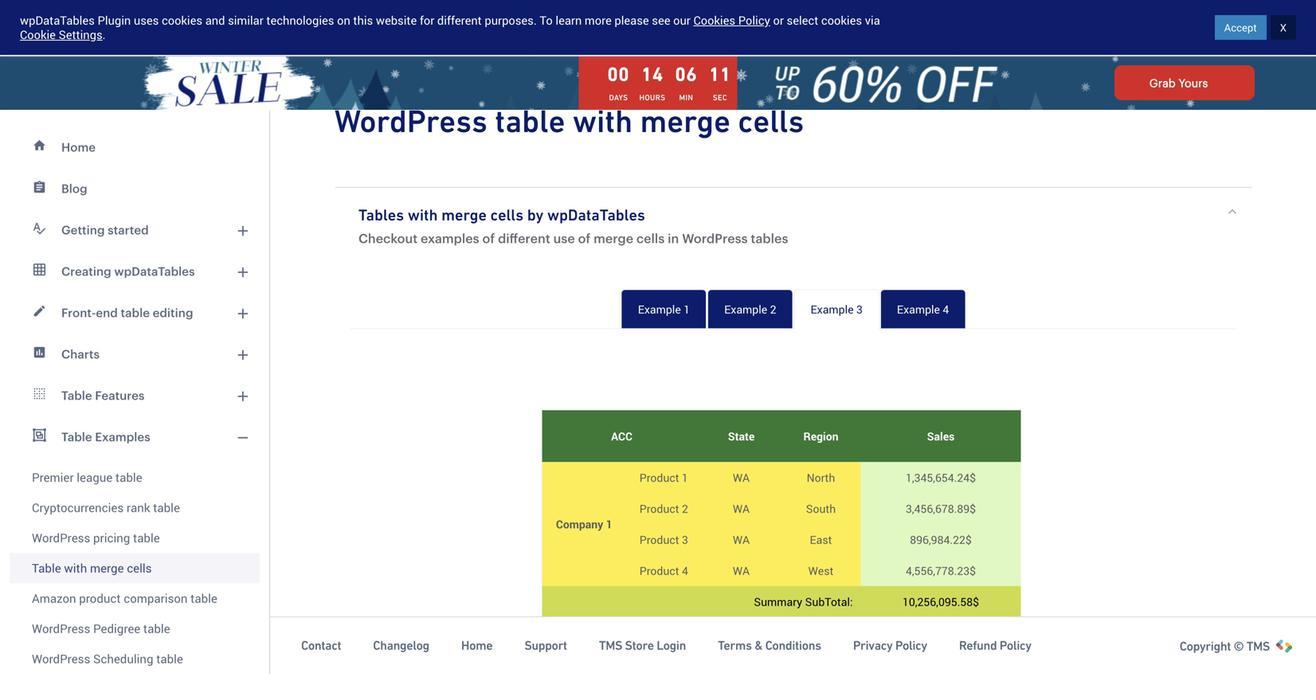 Task type: locate. For each thing, give the bounding box(es) containing it.
front-
[[61, 306, 96, 320]]

3
[[857, 302, 863, 317], [682, 533, 688, 548]]

1 product 1 from the top
[[640, 471, 688, 486]]

learn
[[556, 12, 582, 28]]

0 vertical spatial 2
[[770, 302, 777, 317]]

2 of from the left
[[578, 231, 591, 246]]

cookies left and
[[162, 12, 202, 28]]

cookies left via
[[822, 12, 862, 28]]

0 vertical spatial home link
[[10, 127, 260, 168]]

table for table with merge cells
[[32, 561, 61, 577]]

example inside 'link'
[[811, 302, 854, 317]]

&
[[755, 639, 763, 654]]

table for wordpress scheduling table
[[156, 651, 183, 668]]

wa for product 2
[[733, 502, 750, 517]]

wpdatatables inside tables with merge cells by wpdatatables checkout examples of different use of merge cells in wordpress tables
[[547, 206, 645, 224]]

x
[[1280, 20, 1287, 35]]

state
[[728, 429, 755, 444]]

tables with merge cells by wpdatatables checkout examples of different use of merge cells in wordpress tables
[[359, 206, 788, 246]]

0 horizontal spatial 4
[[682, 564, 688, 579]]

cookies policy link
[[694, 12, 770, 28]]

front-end table editing
[[61, 306, 193, 320]]

example 3
[[811, 302, 863, 317]]

1 vertical spatial product 2
[[640, 657, 688, 672]]

1 horizontal spatial 3
[[857, 302, 863, 317]]

0 horizontal spatial with
[[64, 561, 87, 577]]

10,256,095.58$
[[903, 595, 979, 610]]

wpdatatables inside wpdatatables plugin uses cookies and similar technologies on this website for different purposes. to learn more please see our cookies policy or select cookies via cookie settings .
[[20, 12, 95, 28]]

table inside table with merge cells link
[[32, 561, 61, 577]]

example 4 link
[[880, 290, 966, 330]]

2 example from the left
[[724, 302, 768, 317]]

0 vertical spatial with
[[573, 103, 633, 139]]

wordpress table with merge cells
[[335, 103, 804, 139]]

tms store login link
[[599, 638, 686, 654]]

3 up product 4 on the bottom of the page
[[682, 533, 688, 548]]

table
[[61, 389, 92, 403], [61, 430, 92, 444], [32, 561, 61, 577]]

table inside table examples link
[[61, 430, 92, 444]]

premier league table
[[32, 470, 142, 486]]

4 example from the left
[[897, 302, 940, 317]]

Search form search field
[[335, 17, 869, 38]]

table up amazon
[[32, 561, 61, 577]]

1 vertical spatial table
[[61, 430, 92, 444]]

0 vertical spatial 4
[[943, 302, 949, 317]]

home link left support
[[461, 638, 493, 654]]

x button
[[1271, 15, 1297, 40]]

wordpress pricing table link
[[10, 524, 260, 554]]

0 vertical spatial 3
[[857, 302, 863, 317]]

1 horizontal spatial cookies
[[822, 12, 862, 28]]

home up "blog"
[[61, 140, 96, 154]]

1 horizontal spatial home
[[461, 639, 493, 654]]

our
[[673, 12, 691, 28]]

league
[[77, 470, 113, 486]]

home left support
[[461, 639, 493, 654]]

example 3 link
[[794, 290, 880, 330]]

1 vertical spatial home
[[461, 639, 493, 654]]

1 vertical spatial 4
[[682, 564, 688, 579]]

product 2
[[640, 502, 688, 517], [640, 657, 688, 672]]

6 product from the top
[[640, 657, 679, 672]]

1
[[684, 302, 690, 317], [682, 471, 688, 486], [606, 517, 613, 532], [682, 626, 688, 641]]

3 for example 3
[[857, 302, 863, 317]]

0 vertical spatial product 1
[[640, 471, 688, 486]]

2 wa from the top
[[733, 502, 750, 517]]

wpdatatables up use
[[547, 206, 645, 224]]

or
[[773, 12, 784, 28]]

896,984.22$
[[910, 533, 972, 548]]

north
[[807, 471, 835, 486]]

sec
[[713, 93, 728, 102]]

2 vertical spatial wpdatatables
[[114, 265, 195, 279]]

1 example from the left
[[638, 302, 681, 317]]

3 wa from the top
[[733, 533, 750, 548]]

1 product 2 from the top
[[640, 502, 688, 517]]

cryptocurrencies rank table link
[[10, 493, 260, 524]]

1 vertical spatial 2
[[682, 502, 688, 517]]

0 horizontal spatial policy
[[738, 12, 770, 28]]

example 2 link
[[708, 290, 793, 330]]

2 product 2 from the top
[[640, 657, 688, 672]]

1 cookies from the left
[[162, 12, 202, 28]]

1 vertical spatial with
[[408, 206, 438, 224]]

2 product from the top
[[640, 502, 679, 517]]

with for tables
[[408, 206, 438, 224]]

with up examples
[[408, 206, 438, 224]]

1 horizontal spatial with
[[408, 206, 438, 224]]

wordpress for wordpress pedigree table
[[32, 621, 90, 638]]

2 left example 3 'link'
[[770, 302, 777, 317]]

min
[[679, 93, 693, 102]]

1 horizontal spatial of
[[578, 231, 591, 246]]

in
[[668, 231, 679, 246]]

with inside tables with merge cells by wpdatatables checkout examples of different use of merge cells in wordpress tables
[[408, 206, 438, 224]]

wa for product 3
[[733, 533, 750, 548]]

product 1 up product 3
[[640, 471, 688, 486]]

wordpress for wordpress pricing table
[[32, 530, 90, 547]]

table
[[495, 103, 565, 139], [121, 306, 150, 320], [115, 470, 142, 486], [153, 500, 180, 516], [133, 530, 160, 547], [191, 591, 217, 607], [143, 621, 170, 638], [156, 651, 183, 668]]

example for example 4
[[897, 302, 940, 317]]

1 horizontal spatial different
[[498, 231, 550, 246]]

merge down pricing
[[90, 561, 124, 577]]

2 up product 3
[[682, 502, 688, 517]]

0 horizontal spatial cookies
[[162, 12, 202, 28]]

sales
[[927, 429, 955, 444]]

table for table features
[[61, 389, 92, 403]]

0 vertical spatial home
[[61, 140, 96, 154]]

1 inside example 1 link
[[684, 302, 690, 317]]

2 down login
[[682, 657, 688, 672]]

1 horizontal spatial policy
[[896, 639, 927, 654]]

1 vertical spatial wpdatatables
[[547, 206, 645, 224]]

product
[[640, 471, 679, 486], [640, 502, 679, 517], [640, 533, 679, 548], [640, 564, 679, 579], [640, 626, 679, 641], [640, 657, 679, 672]]

0 vertical spatial table
[[61, 389, 92, 403]]

4 wa from the top
[[733, 564, 750, 579]]

cookies
[[162, 12, 202, 28], [822, 12, 862, 28]]

home link
[[10, 127, 260, 168], [461, 638, 493, 654]]

1 horizontal spatial 4
[[943, 302, 949, 317]]

0 horizontal spatial wpdatatables
[[20, 12, 95, 28]]

policy for privacy policy
[[896, 639, 927, 654]]

2 vertical spatial table
[[32, 561, 61, 577]]

accept button
[[1215, 15, 1267, 40]]

grab
[[1150, 77, 1176, 89]]

different inside tables with merge cells by wpdatatables checkout examples of different use of merge cells in wordpress tables
[[498, 231, 550, 246]]

table up the premier league table
[[61, 430, 92, 444]]

wpdatatables left .
[[20, 12, 95, 28]]

copyright © tms
[[1180, 640, 1270, 654]]

subtotal:
[[805, 595, 853, 610]]

1 vertical spatial 3
[[682, 533, 688, 548]]

policy left or
[[738, 12, 770, 28]]

home link up "blog"
[[10, 127, 260, 168]]

cookie
[[20, 27, 56, 43]]

4 inside "link"
[[943, 302, 949, 317]]

website
[[376, 12, 417, 28]]

policy up 1,124,235.36$
[[896, 639, 927, 654]]

example inside "link"
[[897, 302, 940, 317]]

privacy policy
[[853, 639, 927, 654]]

comparison
[[124, 591, 188, 607]]

2 horizontal spatial with
[[573, 103, 633, 139]]

product 2 down login
[[640, 657, 688, 672]]

tms left store
[[599, 639, 622, 654]]

1 vertical spatial different
[[498, 231, 550, 246]]

with down wordpress pricing table
[[64, 561, 87, 577]]

policy right refund
[[1000, 639, 1032, 654]]

with
[[573, 103, 633, 139], [408, 206, 438, 224], [64, 561, 87, 577]]

tms
[[599, 639, 622, 654], [1247, 640, 1270, 654]]

00
[[608, 63, 630, 85]]

2 vertical spatial 2
[[682, 657, 688, 672]]

of right examples
[[483, 231, 495, 246]]

uses
[[134, 12, 159, 28]]

5 product from the top
[[640, 626, 679, 641]]

1 vertical spatial product 1
[[640, 626, 688, 641]]

2
[[770, 302, 777, 317], [682, 502, 688, 517], [682, 657, 688, 672]]

wpdatatables up editing
[[114, 265, 195, 279]]

wordpress scheduling table link
[[10, 645, 260, 675]]

0 vertical spatial wpdatatables
[[20, 12, 95, 28]]

4 product from the top
[[640, 564, 679, 579]]

hours
[[639, 93, 666, 102]]

wpdatatables - tables and charts manager wordpress plugin image
[[16, 14, 168, 42]]

1 product from the top
[[640, 471, 679, 486]]

0 horizontal spatial 3
[[682, 533, 688, 548]]

blog
[[61, 182, 87, 196]]

tms right ©
[[1247, 640, 1270, 654]]

2 horizontal spatial policy
[[1000, 639, 1032, 654]]

technologies
[[266, 12, 334, 28]]

wpdatatables
[[20, 12, 95, 28], [547, 206, 645, 224], [114, 265, 195, 279]]

1 right company
[[606, 517, 613, 532]]

support link
[[525, 638, 567, 654]]

3 example from the left
[[811, 302, 854, 317]]

©
[[1234, 640, 1244, 654]]

0 horizontal spatial different
[[437, 12, 482, 28]]

of right use
[[578, 231, 591, 246]]

1 right store
[[682, 626, 688, 641]]

3 inside 'link'
[[857, 302, 863, 317]]

acc
[[611, 429, 633, 444]]

blog link
[[10, 168, 260, 210]]

0 vertical spatial different
[[437, 12, 482, 28]]

different down the by
[[498, 231, 550, 246]]

product 1 down product 4 on the bottom of the page
[[640, 626, 688, 641]]

refund
[[959, 639, 997, 654]]

0 horizontal spatial of
[[483, 231, 495, 246]]

product 2 for 3,456,678.89$
[[640, 502, 688, 517]]

example 1
[[638, 302, 690, 317]]

.
[[103, 27, 106, 43]]

use
[[554, 231, 575, 246]]

example 1 link
[[621, 290, 707, 330]]

2 product 1 from the top
[[640, 626, 688, 641]]

0 vertical spatial product 2
[[640, 502, 688, 517]]

table down charts
[[61, 389, 92, 403]]

wordpress pedigree table link
[[10, 614, 260, 645]]

premier
[[32, 470, 74, 486]]

accept
[[1225, 20, 1257, 35]]

4 for product 4
[[682, 564, 688, 579]]

product 2 up product 3
[[640, 502, 688, 517]]

refund policy link
[[959, 638, 1032, 654]]

2 vertical spatial with
[[64, 561, 87, 577]]

3 left example 4
[[857, 302, 863, 317]]

different right for
[[437, 12, 482, 28]]

premier league table link
[[10, 458, 260, 493]]

1 left example 2 link
[[684, 302, 690, 317]]

0 horizontal spatial home
[[61, 140, 96, 154]]

wordpress pedigree table
[[32, 621, 170, 638]]

product 1 for nsw
[[640, 626, 688, 641]]

2 horizontal spatial wpdatatables
[[547, 206, 645, 224]]

terms & conditions link
[[718, 638, 821, 654]]

06
[[675, 63, 697, 85]]

product for 896,984.22$
[[640, 533, 679, 548]]

getting started
[[61, 223, 149, 237]]

table inside table features link
[[61, 389, 92, 403]]

3 product from the top
[[640, 533, 679, 548]]

1 vertical spatial home link
[[461, 638, 493, 654]]

with down days
[[573, 103, 633, 139]]

tables
[[751, 231, 788, 246]]

0 horizontal spatial home link
[[10, 127, 260, 168]]

4 for example 4
[[943, 302, 949, 317]]



Task type: vqa. For each thing, say whether or not it's contained in the screenshot.


Task type: describe. For each thing, give the bounding box(es) containing it.
cookie settings button
[[20, 27, 103, 43]]

grab yours
[[1150, 77, 1208, 89]]

copyright
[[1180, 640, 1231, 654]]

purposes.
[[485, 12, 537, 28]]

south
[[806, 502, 836, 517]]

scheduling
[[93, 651, 153, 668]]

refund policy
[[959, 639, 1032, 654]]

nsw
[[729, 626, 754, 641]]

checkout
[[359, 231, 418, 246]]

this
[[353, 12, 373, 28]]

1 horizontal spatial tms
[[1247, 640, 1270, 654]]

support
[[525, 639, 567, 654]]

pricing
[[93, 530, 130, 547]]

product 3
[[640, 533, 688, 548]]

merge right use
[[594, 231, 634, 246]]

1 horizontal spatial home link
[[461, 638, 493, 654]]

example for example 2
[[724, 302, 768, 317]]

wpdatatables plugin uses cookies and similar technologies on this website for different purposes. to learn more please see our cookies policy or select cookies via cookie settings .
[[20, 12, 880, 43]]

table for wordpress pricing table
[[133, 530, 160, 547]]

features
[[95, 389, 145, 403]]

via
[[865, 12, 880, 28]]

wordpress for wordpress table with merge cells
[[335, 103, 488, 139]]

product 1 for wa
[[640, 471, 688, 486]]

different inside wpdatatables plugin uses cookies and similar technologies on this website for different purposes. to learn more please see our cookies policy or select cookies via cookie settings .
[[437, 12, 482, 28]]

cookies
[[694, 12, 736, 28]]

region
[[804, 429, 839, 444]]

login
[[657, 639, 686, 654]]

merge up examples
[[442, 206, 487, 224]]

end
[[96, 306, 118, 320]]

company 1
[[556, 517, 613, 532]]

cryptocurrencies rank table
[[32, 500, 180, 516]]

amazon
[[32, 591, 76, 607]]

select
[[787, 12, 819, 28]]

merge down min
[[640, 103, 731, 139]]

getting
[[61, 223, 105, 237]]

2 for 1,124,235.36$
[[682, 657, 688, 672]]

wordpress for wordpress scheduling table
[[32, 651, 90, 668]]

4,556,778.23$
[[906, 564, 976, 579]]

pedigree
[[93, 621, 140, 638]]

east
[[810, 533, 832, 548]]

product 2 for 1,124,235.36$
[[640, 657, 688, 672]]

table with merge cells
[[32, 561, 152, 577]]

editing
[[153, 306, 193, 320]]

privacy
[[853, 639, 893, 654]]

1 of from the left
[[483, 231, 495, 246]]

product
[[79, 591, 121, 607]]

2 for 3,456,678.89$
[[682, 502, 688, 517]]

more
[[585, 12, 612, 28]]

table for wordpress pedigree table
[[143, 621, 170, 638]]

example for example 3
[[811, 302, 854, 317]]

started
[[108, 223, 149, 237]]

yours
[[1179, 77, 1208, 89]]

summary subtotal:
[[754, 595, 853, 610]]

wordpress inside tables with merge cells by wpdatatables checkout examples of different use of merge cells in wordpress tables
[[682, 231, 748, 246]]

2 cookies from the left
[[822, 12, 862, 28]]

1,345,654.24$
[[906, 471, 976, 486]]

example for example 1
[[638, 302, 681, 317]]

example 4
[[897, 302, 949, 317]]

2,356,365.33$
[[906, 626, 976, 641]]

table inside "link"
[[191, 591, 217, 607]]

0 horizontal spatial tms
[[599, 639, 622, 654]]

14
[[641, 63, 664, 85]]

rank
[[127, 500, 150, 516]]

1 wa from the top
[[733, 471, 750, 486]]

policy inside wpdatatables plugin uses cookies and similar technologies on this website for different purposes. to learn more please see our cookies policy or select cookies via cookie settings .
[[738, 12, 770, 28]]

product 4
[[640, 564, 688, 579]]

policy for refund policy
[[1000, 639, 1032, 654]]

contact
[[301, 639, 341, 654]]

privacy policy link
[[853, 638, 927, 654]]

summary
[[754, 595, 803, 610]]

store
[[625, 639, 654, 654]]

3 for product 3
[[682, 533, 688, 548]]

table for premier league table
[[115, 470, 142, 486]]

contact link
[[301, 638, 341, 654]]

1 horizontal spatial wpdatatables
[[114, 265, 195, 279]]

product for 1,124,235.36$
[[640, 657, 679, 672]]

product for 3,456,678.89$
[[640, 502, 679, 517]]

company
[[556, 517, 603, 532]]

creating wpdatatables link
[[10, 251, 260, 292]]

examples
[[95, 430, 150, 444]]

terms
[[718, 639, 752, 654]]

with for table
[[64, 561, 87, 577]]

on
[[337, 12, 350, 28]]

for
[[420, 12, 435, 28]]

get started
[[1198, 20, 1255, 35]]

front-end table editing link
[[10, 292, 260, 334]]

wordpress scheduling table
[[32, 651, 183, 668]]

table for front-end table editing
[[121, 306, 150, 320]]

table features link
[[10, 375, 260, 417]]

similar
[[228, 12, 264, 28]]

get
[[1198, 20, 1215, 35]]

settings
[[59, 27, 103, 43]]

table for table examples
[[61, 430, 92, 444]]

please
[[615, 12, 649, 28]]

table for cryptocurrencies rank table
[[153, 500, 180, 516]]

1 up product 3
[[682, 471, 688, 486]]

wa for product 4
[[733, 564, 750, 579]]

to
[[540, 12, 553, 28]]

example 2
[[724, 302, 777, 317]]

table with merge cells link
[[10, 554, 260, 584]]

amazon product comparison table link
[[10, 584, 260, 614]]

creating wpdatatables
[[61, 265, 195, 279]]

plugin
[[98, 12, 131, 28]]

changelog
[[373, 639, 429, 654]]

charts link
[[10, 334, 260, 375]]

product for 4,556,778.23$
[[640, 564, 679, 579]]



